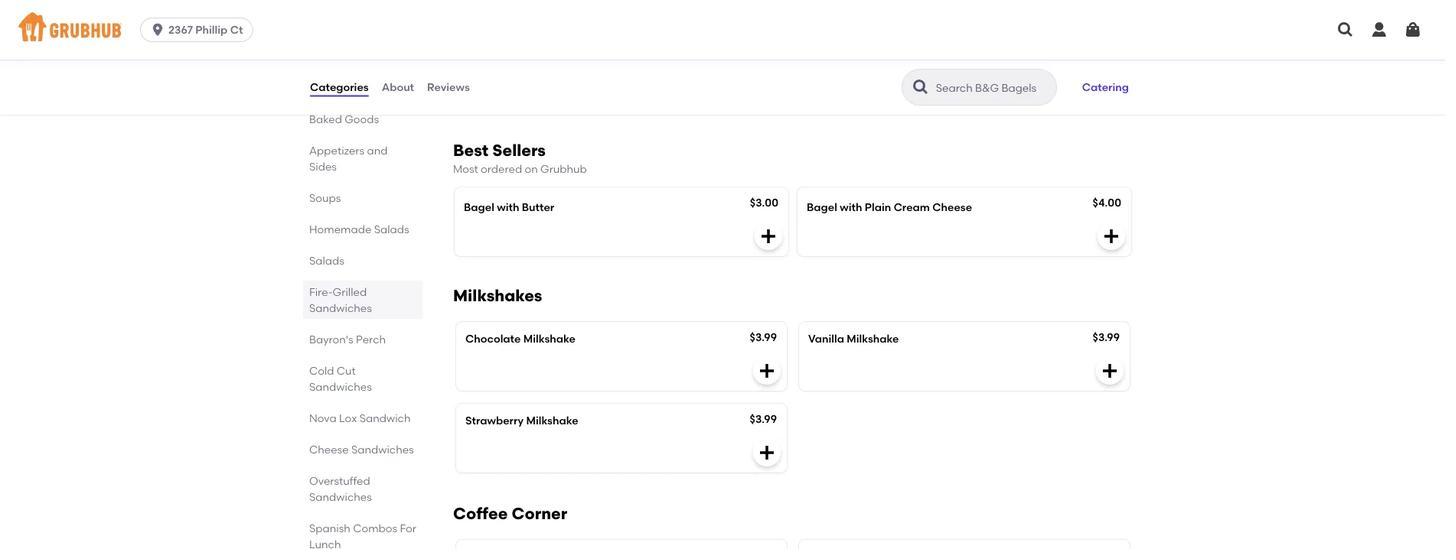 Task type: locate. For each thing, give the bounding box(es) containing it.
sandwiches down the cut
[[309, 380, 372, 393]]

bagel
[[464, 201, 494, 214], [807, 201, 837, 214]]

1 with from the left
[[497, 201, 519, 214]]

menu
[[557, 89, 586, 102]]

0 horizontal spatial salads
[[309, 254, 344, 267]]

sandwiches down the overstuffed
[[309, 491, 372, 504]]

overstuffed
[[309, 475, 370, 488]]

1 horizontal spatial with
[[840, 201, 862, 214]]

reviews button
[[426, 60, 471, 115]]

1 horizontal spatial bagel
[[807, 201, 837, 214]]

0 vertical spatial cheese
[[933, 201, 972, 214]]

sandwiches
[[309, 302, 372, 315], [309, 380, 372, 393], [351, 443, 414, 456], [309, 491, 372, 504]]

milkshake for strawberry milkshake
[[526, 415, 578, 428]]

milkshakes
[[453, 286, 542, 306]]

cheese
[[933, 201, 972, 214], [309, 443, 349, 456]]

catering button
[[1075, 70, 1136, 104]]

$3.99 for chocolate milkshake
[[750, 331, 777, 344]]

coffee corner
[[453, 505, 567, 524]]

vanilla milkshake
[[808, 333, 899, 346]]

catering
[[456, 36, 528, 56], [1082, 81, 1129, 94], [508, 89, 554, 102]]

sandwich
[[360, 412, 411, 425]]

cheese right cream
[[933, 201, 972, 214]]

salads up salads tab on the top of the page
[[374, 223, 409, 236]]

our
[[488, 89, 505, 102]]

svg image
[[1337, 21, 1355, 39], [758, 444, 776, 463]]

0 horizontal spatial bagel
[[464, 201, 494, 214]]

salads up fire-
[[309, 254, 344, 267]]

with left butter
[[497, 201, 519, 214]]

milkshake right vanilla
[[847, 333, 899, 346]]

1 vertical spatial svg image
[[758, 444, 776, 463]]

$3.00
[[750, 197, 779, 210]]

1 horizontal spatial svg image
[[1337, 21, 1355, 39]]

cheese inside tab
[[309, 443, 349, 456]]

0 horizontal spatial with
[[497, 201, 519, 214]]

1 vertical spatial salads
[[309, 254, 344, 267]]

spanish
[[309, 522, 350, 535]]

with left plain
[[840, 201, 862, 214]]

about
[[382, 81, 414, 94]]

1 horizontal spatial cheese
[[933, 201, 972, 214]]

categories
[[310, 81, 369, 94]]

most
[[453, 163, 478, 176]]

with for plain
[[840, 201, 862, 214]]

$3.99
[[750, 331, 777, 344], [1093, 331, 1120, 344], [750, 413, 777, 426]]

cold cut sandwiches
[[309, 364, 372, 393]]

bagel for bagel with butter
[[464, 201, 494, 214]]

fire-grilled sandwiches
[[309, 286, 372, 315]]

milkshake right chocolate
[[523, 333, 576, 346]]

cheese down nova
[[309, 443, 349, 456]]

cream
[[894, 201, 930, 214]]

$4.00
[[1093, 197, 1121, 210]]

0 vertical spatial svg image
[[1337, 21, 1355, 39]]

with
[[497, 201, 519, 214], [840, 201, 862, 214]]

1 vertical spatial cheese
[[309, 443, 349, 456]]

overstuffed sandwiches
[[309, 475, 372, 504]]

1 bagel from the left
[[464, 201, 494, 214]]

bayron's perch tab
[[309, 331, 416, 348]]

svg image inside main navigation navigation
[[1337, 21, 1355, 39]]

svg image
[[1370, 21, 1389, 39], [1404, 21, 1422, 39], [150, 22, 165, 38], [759, 228, 778, 246], [1102, 228, 1121, 246], [758, 362, 776, 381], [1101, 362, 1119, 381]]

svg image inside 2367 phillip ct button
[[150, 22, 165, 38]]

milkshake right strawberry
[[526, 415, 578, 428]]

nova lox sandwich tab
[[309, 410, 416, 426]]

ct
[[230, 23, 243, 36]]

nova
[[309, 412, 337, 425]]

salads inside tab
[[309, 254, 344, 267]]

Search B&G Bagels search field
[[935, 80, 1052, 95]]

baked goods
[[309, 113, 379, 126]]

bagel left plain
[[807, 201, 837, 214]]

sandwiches down sandwich
[[351, 443, 414, 456]]

2 bagel from the left
[[807, 201, 837, 214]]

bagel with butter
[[464, 201, 554, 214]]

corner
[[512, 505, 567, 524]]

main navigation navigation
[[0, 0, 1445, 60]]

spanish combos for lunch tab
[[309, 521, 416, 550]]

for
[[400, 522, 416, 535]]

sides
[[309, 160, 337, 173]]

0 vertical spatial salads
[[374, 223, 409, 236]]

0 horizontal spatial cheese
[[309, 443, 349, 456]]

salads
[[374, 223, 409, 236], [309, 254, 344, 267]]

cold
[[309, 364, 334, 377]]

chocolate milkshake
[[465, 333, 576, 346]]

homemade salads
[[309, 223, 409, 236]]

salads inside tab
[[374, 223, 409, 236]]

2 with from the left
[[840, 201, 862, 214]]

$3.99 for vanilla milkshake
[[1093, 331, 1120, 344]]

about button
[[381, 60, 415, 115]]

1 horizontal spatial salads
[[374, 223, 409, 236]]

strawberry
[[465, 415, 524, 428]]

bagel down most
[[464, 201, 494, 214]]

homemade
[[309, 223, 372, 236]]

$3.99 for strawberry milkshake
[[750, 413, 777, 426]]

2367
[[168, 23, 193, 36]]

lox
[[339, 412, 357, 425]]

goods
[[345, 113, 379, 126]]

combos
[[353, 522, 397, 535]]

butter
[[522, 201, 554, 214]]

vanilla
[[808, 333, 844, 346]]

milkshake
[[523, 333, 576, 346], [847, 333, 899, 346], [526, 415, 578, 428]]

plain
[[865, 201, 891, 214]]

homemade salads tab
[[309, 221, 416, 237]]



Task type: describe. For each thing, give the bounding box(es) containing it.
baked
[[309, 113, 342, 126]]

coffee
[[453, 505, 508, 524]]

salads tab
[[309, 253, 416, 269]]

milkshake for vanilla milkshake
[[847, 333, 899, 346]]

and
[[367, 144, 388, 157]]

bayron's
[[309, 333, 353, 346]]

milkshake for chocolate milkshake
[[523, 333, 576, 346]]

ordered
[[481, 163, 522, 176]]

reviews
[[427, 81, 470, 94]]

overstuffed sandwiches tab
[[309, 473, 416, 505]]

try our catering menu
[[469, 89, 586, 102]]

2367 phillip ct
[[168, 23, 243, 36]]

with for butter
[[497, 201, 519, 214]]

cold cut sandwiches tab
[[309, 363, 416, 395]]

cheese sandwiches tab
[[309, 442, 416, 458]]

cheese sandwiches
[[309, 443, 414, 456]]

appetizers and sides
[[309, 144, 388, 173]]

bayron's perch
[[309, 333, 386, 346]]

bagel for bagel with plain cream cheese
[[807, 201, 837, 214]]

soups tab
[[309, 190, 416, 206]]

perch
[[356, 333, 386, 346]]

sellers
[[492, 141, 546, 160]]

try
[[469, 89, 485, 102]]

lunch
[[309, 538, 341, 550]]

fire-grilled sandwiches tab
[[309, 284, 416, 316]]

appetizers
[[309, 144, 364, 157]]

0 horizontal spatial svg image
[[758, 444, 776, 463]]

search icon image
[[912, 78, 930, 96]]

cut
[[337, 364, 356, 377]]

on
[[525, 163, 538, 176]]

categories button
[[309, 60, 369, 115]]

2367 phillip ct button
[[140, 18, 259, 42]]

nova lox sandwich
[[309, 412, 411, 425]]

try our catering menu button
[[462, 79, 593, 113]]

bagel with plain cream cheese
[[807, 201, 972, 214]]

best
[[453, 141, 489, 160]]

soups
[[309, 191, 341, 204]]

appetizers and sides tab
[[309, 142, 416, 175]]

fire-
[[309, 286, 333, 299]]

baked goods tab
[[309, 111, 416, 127]]

best sellers most ordered on grubhub
[[453, 141, 587, 176]]

phillip
[[195, 23, 228, 36]]

grilled
[[333, 286, 367, 299]]

chocolate
[[465, 333, 521, 346]]

sandwiches down grilled
[[309, 302, 372, 315]]

spanish combos for lunch
[[309, 522, 416, 550]]

grubhub
[[541, 163, 587, 176]]

strawberry milkshake
[[465, 415, 578, 428]]



Task type: vqa. For each thing, say whether or not it's contained in the screenshot.
Breakfast image
no



